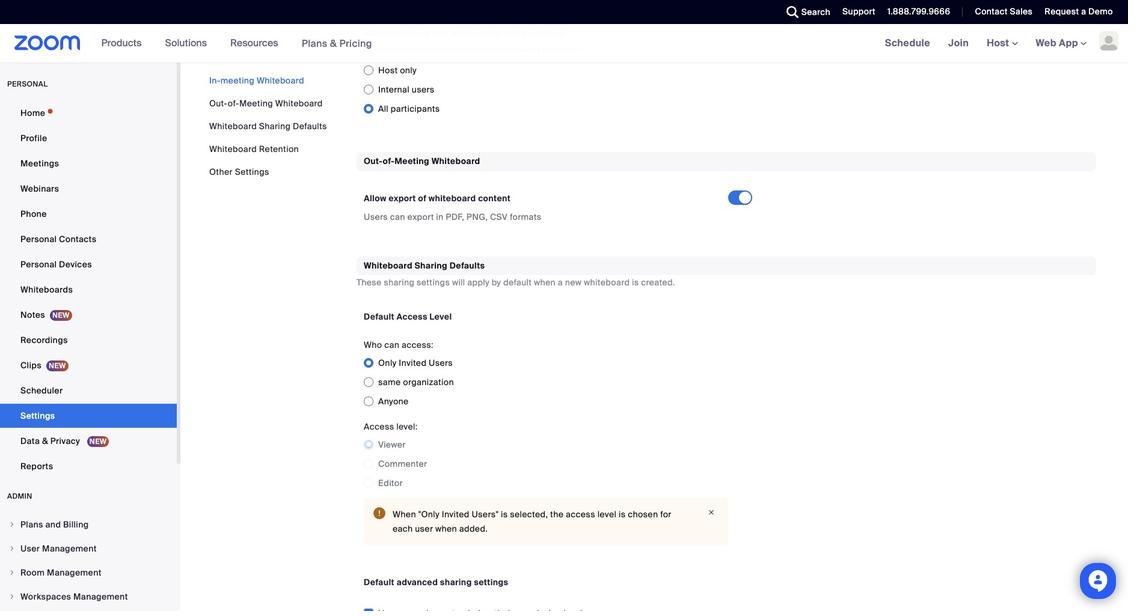 Task type: vqa. For each thing, say whether or not it's contained in the screenshot.
add image
no



Task type: describe. For each thing, give the bounding box(es) containing it.
1.888.799.9666
[[888, 6, 951, 17]]

default access level
[[364, 312, 452, 323]]

1 horizontal spatial is
[[619, 510, 626, 521]]

close image
[[705, 508, 719, 519]]

recordings link
[[0, 329, 177, 353]]

level:
[[397, 422, 418, 433]]

product information navigation
[[92, 24, 381, 63]]

who can access: option group
[[364, 354, 729, 412]]

organization
[[403, 377, 454, 388]]

join
[[949, 37, 969, 49]]

same organization
[[379, 377, 454, 388]]

whiteboard up whiteboard sharing defaults link
[[275, 98, 323, 109]]

settings link
[[0, 404, 177, 428]]

in-meeting whiteboard
[[209, 75, 304, 86]]

user
[[415, 524, 433, 535]]

0 horizontal spatial is
[[501, 510, 508, 521]]

whiteboard up "allow export of whiteboard content" at top
[[432, 156, 481, 167]]

internal
[[379, 84, 410, 95]]

products
[[101, 37, 142, 49]]

user
[[20, 544, 40, 555]]

only
[[379, 358, 397, 369]]

plans for plans and billing
[[20, 520, 43, 531]]

the down the who can initiate new whiteboards in the meeting?
[[458, 45, 470, 55]]

whiteboard up out-of-meeting whiteboard link
[[257, 75, 304, 86]]

user management menu item
[[0, 538, 177, 561]]

other settings
[[209, 167, 269, 178]]

to
[[543, 45, 550, 55]]

each
[[393, 524, 413, 535]]

can for initiate
[[385, 28, 400, 39]]

web
[[1037, 37, 1057, 49]]

schedule
[[886, 37, 931, 49]]

schedule link
[[877, 24, 940, 63]]

request
[[1045, 6, 1080, 17]]

profile link
[[0, 126, 177, 150]]

who can initiate new whiteboards in the meeting?
[[364, 28, 567, 39]]

notes link
[[0, 303, 177, 327]]

all for all whiteboards created in the meeting will belong to the host
[[364, 45, 373, 55]]

room management
[[20, 568, 102, 579]]

access level: option group
[[364, 436, 729, 494]]

management for workspaces management
[[73, 592, 128, 603]]

personal for personal devices
[[20, 259, 57, 270]]

the inside when "only invited users" is selected, the access level is chosen for each user when added.
[[551, 510, 564, 521]]

allow export of whiteboard content
[[364, 193, 511, 204]]

web app button
[[1037, 37, 1087, 49]]

pricing
[[340, 37, 372, 50]]

1 vertical spatial whiteboards
[[375, 45, 419, 55]]

personal devices
[[20, 259, 92, 270]]

whiteboards link
[[0, 278, 177, 302]]

data & privacy link
[[0, 430, 177, 454]]

meeting?
[[529, 28, 567, 39]]

initiate
[[402, 28, 430, 39]]

2 horizontal spatial is
[[632, 278, 639, 288]]

data
[[20, 436, 40, 447]]

0 horizontal spatial access
[[364, 422, 394, 433]]

invited inside when "only invited users" is selected, the access level is chosen for each user when added.
[[442, 510, 470, 521]]

sales
[[1011, 6, 1033, 17]]

who for who can access:
[[364, 340, 382, 351]]

right image for workspaces management
[[8, 594, 16, 601]]

app
[[1060, 37, 1079, 49]]

users can export in pdf, png, csv formats
[[364, 212, 542, 223]]

scheduler link
[[0, 379, 177, 403]]

plans and billing menu item
[[0, 514, 177, 537]]

invited inside the who can access: 'option group'
[[399, 358, 427, 369]]

commenter
[[379, 459, 427, 470]]

menu bar containing in-meeting whiteboard
[[209, 75, 327, 178]]

whiteboard up other settings link
[[209, 144, 257, 155]]

participants
[[391, 12, 440, 23]]

access level:
[[364, 422, 418, 433]]

all participants
[[379, 12, 440, 23]]

all whiteboards created in the meeting will belong to the host
[[364, 45, 581, 55]]

pdf,
[[446, 212, 465, 223]]

csv
[[490, 212, 508, 223]]

management for room management
[[47, 568, 102, 579]]

out-of-meeting whiteboard link
[[209, 98, 323, 109]]

room management menu item
[[0, 562, 177, 585]]

all for all participants
[[379, 104, 389, 115]]

0 vertical spatial a
[[1082, 6, 1087, 17]]

contact
[[976, 6, 1008, 17]]

access
[[566, 510, 596, 521]]

default for default advanced sharing settings
[[364, 578, 395, 589]]

chosen
[[628, 510, 659, 521]]

join link
[[940, 24, 979, 63]]

whiteboard inside out-of-meeting whiteboard element
[[429, 193, 476, 204]]

in-meeting whiteboard link
[[209, 75, 304, 86]]

clips link
[[0, 354, 177, 378]]

clips
[[20, 360, 41, 371]]

can for access:
[[385, 340, 400, 351]]

when
[[393, 510, 416, 521]]

right image for plans
[[8, 522, 16, 529]]

host for host
[[988, 37, 1012, 49]]

& for pricing
[[330, 37, 337, 50]]

phone
[[20, 209, 47, 220]]

1 horizontal spatial will
[[503, 45, 514, 55]]

notes
[[20, 310, 45, 321]]

users inside the who can access: 'option group'
[[429, 358, 453, 369]]

default advanced sharing settings
[[364, 578, 509, 589]]

admin menu menu
[[0, 514, 177, 612]]

retention
[[259, 144, 299, 155]]

whiteboard retention
[[209, 144, 299, 155]]

1 horizontal spatial access
[[397, 312, 428, 323]]

default
[[504, 278, 532, 288]]

for
[[661, 510, 672, 521]]

room
[[20, 568, 45, 579]]

the right to
[[552, 45, 563, 55]]

data & privacy
[[20, 436, 82, 447]]

users
[[412, 84, 435, 95]]

workspaces management menu item
[[0, 586, 177, 609]]

right image for user management
[[8, 546, 16, 553]]

meeting inside "menu bar"
[[239, 98, 273, 109]]

home
[[20, 108, 45, 119]]

workspaces
[[20, 592, 71, 603]]

whiteboard inside "whiteboard sharing defaults" element
[[584, 278, 630, 288]]

support
[[843, 6, 876, 17]]

personal devices link
[[0, 253, 177, 277]]

resources button
[[231, 24, 284, 63]]

billing
[[63, 520, 89, 531]]

when "only invited users" is selected, the access level is chosen for each user when added.
[[393, 510, 672, 535]]

banner containing products
[[0, 24, 1129, 63]]

whiteboard up the whiteboard retention
[[209, 121, 257, 132]]

personal for personal contacts
[[20, 234, 57, 245]]

settings inside "menu bar"
[[235, 167, 269, 178]]

meetings navigation
[[877, 24, 1129, 63]]

recordings
[[20, 335, 68, 346]]



Task type: locate. For each thing, give the bounding box(es) containing it.
1 right image from the top
[[8, 546, 16, 553]]

1 vertical spatial sharing
[[440, 578, 472, 589]]

2 personal from the top
[[20, 259, 57, 270]]

sharing right these
[[384, 278, 415, 288]]

host up internal
[[379, 65, 398, 76]]

meetings link
[[0, 152, 177, 176]]

who can initiate new whiteboards in the meeting? option group
[[364, 61, 762, 119]]

1 vertical spatial invited
[[442, 510, 470, 521]]

anyone
[[379, 397, 409, 407]]

management inside the workspaces management menu item
[[73, 592, 128, 603]]

created.
[[642, 278, 676, 288]]

1 horizontal spatial whiteboard
[[584, 278, 630, 288]]

is right level
[[619, 510, 626, 521]]

host for host only
[[379, 65, 398, 76]]

other settings link
[[209, 167, 269, 178]]

all for all participants
[[379, 12, 389, 23]]

0 vertical spatial access
[[397, 312, 428, 323]]

0 horizontal spatial host
[[379, 65, 398, 76]]

1 vertical spatial new
[[566, 278, 582, 288]]

whiteboard left created.
[[584, 278, 630, 288]]

is left created.
[[632, 278, 639, 288]]

is right users"
[[501, 510, 508, 521]]

0 horizontal spatial will
[[452, 278, 465, 288]]

meeting down in-meeting whiteboard
[[239, 98, 273, 109]]

png,
[[467, 212, 488, 223]]

phone link
[[0, 202, 177, 226]]

1 vertical spatial in
[[450, 45, 456, 55]]

the
[[513, 28, 527, 39], [458, 45, 470, 55], [552, 45, 563, 55], [551, 510, 564, 521]]

banner
[[0, 24, 1129, 63]]

access
[[397, 312, 428, 323], [364, 422, 394, 433]]

0 vertical spatial export
[[389, 193, 416, 204]]

plans
[[302, 37, 328, 50], [20, 520, 43, 531]]

1 vertical spatial settings
[[474, 578, 509, 589]]

right image left user
[[8, 546, 16, 553]]

1 vertical spatial personal
[[20, 259, 57, 270]]

1 horizontal spatial host
[[988, 37, 1012, 49]]

webinars
[[20, 184, 59, 194]]

1 horizontal spatial out-
[[364, 156, 383, 167]]

sharing right advanced
[[440, 578, 472, 589]]

0 vertical spatial out-of-meeting whiteboard
[[209, 98, 323, 109]]

0 horizontal spatial a
[[558, 278, 563, 288]]

of
[[418, 193, 427, 204]]

in for content
[[436, 212, 444, 223]]

right image left "workspaces"
[[8, 594, 16, 601]]

meeting inside out-of-meeting whiteboard element
[[395, 156, 430, 167]]

whiteboard retention link
[[209, 144, 299, 155]]

&
[[330, 37, 337, 50], [42, 436, 48, 447]]

meeting up of
[[395, 156, 430, 167]]

0 vertical spatial of-
[[228, 98, 239, 109]]

1 vertical spatial can
[[390, 212, 405, 223]]

1 horizontal spatial sharing
[[440, 578, 472, 589]]

1 vertical spatial when
[[436, 524, 457, 535]]

in for whiteboards
[[450, 45, 456, 55]]

1 horizontal spatial of-
[[383, 156, 395, 167]]

1 vertical spatial out-of-meeting whiteboard
[[364, 156, 481, 167]]

& inside product information navigation
[[330, 37, 337, 50]]

0 horizontal spatial settings
[[417, 278, 450, 288]]

will
[[503, 45, 514, 55], [452, 278, 465, 288]]

host inside who can initiate new whiteboards in the meeting? option group
[[379, 65, 398, 76]]

default up who can access: at the bottom left of the page
[[364, 312, 395, 323]]

personal up whiteboards
[[20, 259, 57, 270]]

whiteboard sharing defaults up the level
[[364, 260, 485, 271]]

warning image
[[374, 508, 386, 520]]

whiteboard up users can export in pdf, png, csv formats
[[429, 193, 476, 204]]

invited up added. at bottom
[[442, 510, 470, 521]]

host inside meetings navigation
[[988, 37, 1012, 49]]

default for default access level
[[364, 312, 395, 323]]

user management
[[20, 544, 97, 555]]

1 vertical spatial right image
[[8, 594, 16, 601]]

new
[[432, 28, 449, 39], [566, 278, 582, 288]]

solutions
[[165, 37, 207, 49]]

new inside "whiteboard sharing defaults" element
[[566, 278, 582, 288]]

export
[[389, 193, 416, 204], [408, 212, 434, 223]]

who for who can initiate new whiteboards in the meeting?
[[364, 28, 382, 39]]

management for user management
[[42, 544, 97, 555]]

all participants
[[379, 104, 440, 115]]

0 vertical spatial right image
[[8, 522, 16, 529]]

of- up allow
[[383, 156, 395, 167]]

host
[[988, 37, 1012, 49], [379, 65, 398, 76]]

host
[[565, 45, 581, 55]]

a right default at the top of page
[[558, 278, 563, 288]]

1 horizontal spatial when
[[534, 278, 556, 288]]

1 vertical spatial out-
[[364, 156, 383, 167]]

out-of-meeting whiteboard inside out-of-meeting whiteboard element
[[364, 156, 481, 167]]

whiteboards up "all whiteboards created in the meeting will belong to the host"
[[451, 28, 501, 39]]

whiteboards up 'host only'
[[375, 45, 419, 55]]

1 horizontal spatial users
[[429, 358, 453, 369]]

personal
[[7, 79, 48, 89]]

privacy
[[50, 436, 80, 447]]

new right default at the top of page
[[566, 278, 582, 288]]

0 vertical spatial in
[[504, 28, 511, 39]]

when right default at the top of page
[[534, 278, 556, 288]]

0 horizontal spatial sharing
[[259, 121, 291, 132]]

can down "allow export of whiteboard content" at top
[[390, 212, 405, 223]]

1 vertical spatial meeting
[[395, 156, 430, 167]]

selected,
[[510, 510, 548, 521]]

in
[[504, 28, 511, 39], [450, 45, 456, 55], [436, 212, 444, 223]]

1 horizontal spatial settings
[[235, 167, 269, 178]]

right image
[[8, 546, 16, 553], [8, 594, 16, 601]]

formats
[[510, 212, 542, 223]]

who up only
[[364, 340, 382, 351]]

other
[[209, 167, 233, 178]]

out- inside out-of-meeting whiteboard element
[[364, 156, 383, 167]]

export down of
[[408, 212, 434, 223]]

whiteboard up these
[[364, 260, 413, 271]]

1 vertical spatial defaults
[[450, 260, 485, 271]]

right image left room
[[8, 570, 16, 577]]

in up "all whiteboards created in the meeting will belong to the host"
[[504, 28, 511, 39]]

plans left and
[[20, 520, 43, 531]]

1 horizontal spatial meeting
[[395, 156, 430, 167]]

scheduler
[[20, 386, 63, 397]]

1 vertical spatial a
[[558, 278, 563, 288]]

can inside "whiteboard sharing defaults" element
[[385, 340, 400, 351]]

all inside who can initiate new whiteboards in the meeting? option group
[[379, 104, 389, 115]]

0 vertical spatial whiteboard
[[429, 193, 476, 204]]

menu bar
[[209, 75, 327, 178]]

1 horizontal spatial new
[[566, 278, 582, 288]]

1 horizontal spatial a
[[1082, 6, 1087, 17]]

0 horizontal spatial plans
[[20, 520, 43, 531]]

management down room management menu item
[[73, 592, 128, 603]]

settings down whiteboard retention link
[[235, 167, 269, 178]]

0 vertical spatial host
[[988, 37, 1012, 49]]

0 vertical spatial plans
[[302, 37, 328, 50]]

1 horizontal spatial settings
[[474, 578, 509, 589]]

will left belong
[[503, 45, 514, 55]]

"only
[[419, 510, 440, 521]]

right image down admin
[[8, 522, 16, 529]]

host only
[[379, 65, 417, 76]]

0 horizontal spatial settings
[[20, 411, 55, 422]]

default
[[364, 312, 395, 323], [364, 578, 395, 589]]

0 vertical spatial meeting
[[239, 98, 273, 109]]

will left apply
[[452, 278, 465, 288]]

plans & pricing link
[[302, 37, 372, 50], [302, 37, 372, 50]]

settings inside "personal menu" menu
[[20, 411, 55, 422]]

contacts
[[59, 234, 97, 245]]

whiteboard sharing defaults
[[209, 121, 327, 132], [364, 260, 485, 271]]

settings
[[417, 278, 450, 288], [474, 578, 509, 589]]

right image for room
[[8, 570, 16, 577]]

0 horizontal spatial when
[[436, 524, 457, 535]]

plans inside menu item
[[20, 520, 43, 531]]

2 right image from the top
[[8, 570, 16, 577]]

2 right image from the top
[[8, 594, 16, 601]]

1 horizontal spatial invited
[[442, 510, 470, 521]]

2 vertical spatial can
[[385, 340, 400, 351]]

content
[[478, 193, 511, 204]]

these sharing settings will apply by default when a new whiteboard is created.
[[357, 278, 676, 288]]

zoom logo image
[[14, 36, 80, 51]]

settings down added. at bottom
[[474, 578, 509, 589]]

1 vertical spatial of-
[[383, 156, 395, 167]]

0 horizontal spatial whiteboard
[[429, 193, 476, 204]]

meeting
[[472, 45, 501, 55], [221, 75, 255, 86]]

users
[[364, 212, 388, 223], [429, 358, 453, 369]]

1 horizontal spatial in
[[450, 45, 456, 55]]

& right "data"
[[42, 436, 48, 447]]

1 vertical spatial management
[[47, 568, 102, 579]]

0 horizontal spatial &
[[42, 436, 48, 447]]

created
[[421, 45, 448, 55]]

1 horizontal spatial defaults
[[450, 260, 485, 271]]

& left pricing
[[330, 37, 337, 50]]

users"
[[472, 510, 499, 521]]

2 vertical spatial all
[[379, 104, 389, 115]]

out-of-meeting whiteboard element
[[357, 152, 1097, 238]]

0 vertical spatial sharing
[[259, 121, 291, 132]]

editor
[[379, 478, 403, 489]]

when "only invited users" is selected, the access level is chosen for each user when added. alert
[[364, 498, 729, 546]]

defaults
[[293, 121, 327, 132], [450, 260, 485, 271]]

sharing up retention
[[259, 121, 291, 132]]

plans left pricing
[[302, 37, 328, 50]]

& for privacy
[[42, 436, 48, 447]]

who can access:
[[364, 340, 434, 351]]

0 horizontal spatial new
[[432, 28, 449, 39]]

search
[[802, 7, 831, 17]]

2 who from the top
[[364, 340, 382, 351]]

1 vertical spatial whiteboard sharing defaults
[[364, 260, 485, 271]]

0 vertical spatial when
[[534, 278, 556, 288]]

users inside out-of-meeting whiteboard element
[[364, 212, 388, 223]]

only invited users
[[379, 358, 453, 369]]

who inside "whiteboard sharing defaults" element
[[364, 340, 382, 351]]

when right the user at the left
[[436, 524, 457, 535]]

access up viewer
[[364, 422, 394, 433]]

right image
[[8, 522, 16, 529], [8, 570, 16, 577]]

out-of-meeting whiteboard up whiteboard sharing defaults link
[[209, 98, 323, 109]]

can for export
[[390, 212, 405, 223]]

out- inside "menu bar"
[[209, 98, 228, 109]]

out-of-meeting whiteboard up of
[[364, 156, 481, 167]]

right image inside plans and billing menu item
[[8, 522, 16, 529]]

0 vertical spatial meeting
[[472, 45, 501, 55]]

right image inside the workspaces management menu item
[[8, 594, 16, 601]]

defaults up retention
[[293, 121, 327, 132]]

allow
[[364, 193, 387, 204]]

whiteboards
[[20, 285, 73, 295]]

level
[[598, 510, 617, 521]]

participants
[[391, 104, 440, 115]]

profile
[[20, 133, 47, 144]]

who down 'all participants' on the left
[[364, 28, 382, 39]]

profile picture image
[[1100, 31, 1119, 51]]

whiteboard sharing defaults element
[[357, 257, 1097, 612]]

1 vertical spatial sharing
[[415, 260, 448, 271]]

management inside user management menu item
[[42, 544, 97, 555]]

whiteboard
[[429, 193, 476, 204], [584, 278, 630, 288]]

the left access
[[551, 510, 564, 521]]

1 personal from the top
[[20, 234, 57, 245]]

when
[[534, 278, 556, 288], [436, 524, 457, 535]]

plans for plans & pricing
[[302, 37, 328, 50]]

invited down access:
[[399, 358, 427, 369]]

0 vertical spatial default
[[364, 312, 395, 323]]

1 horizontal spatial sharing
[[415, 260, 448, 271]]

0 vertical spatial new
[[432, 28, 449, 39]]

in left pdf,
[[436, 212, 444, 223]]

personal menu menu
[[0, 101, 177, 480]]

home link
[[0, 101, 177, 125]]

0 vertical spatial defaults
[[293, 121, 327, 132]]

can down 'all participants' on the left
[[385, 28, 400, 39]]

viewer
[[379, 440, 406, 451]]

can inside out-of-meeting whiteboard element
[[390, 212, 405, 223]]

new up created
[[432, 28, 449, 39]]

0 vertical spatial management
[[42, 544, 97, 555]]

2 horizontal spatial in
[[504, 28, 511, 39]]

1 horizontal spatial whiteboards
[[451, 28, 501, 39]]

1 default from the top
[[364, 312, 395, 323]]

belong
[[516, 45, 541, 55]]

0 horizontal spatial whiteboard sharing defaults
[[209, 121, 327, 132]]

0 vertical spatial will
[[503, 45, 514, 55]]

1 horizontal spatial out-of-meeting whiteboard
[[364, 156, 481, 167]]

right image inside user management menu item
[[8, 546, 16, 553]]

0 vertical spatial out-
[[209, 98, 228, 109]]

webinars link
[[0, 177, 177, 201]]

in right created
[[450, 45, 456, 55]]

resources
[[231, 37, 278, 49]]

meetings
[[20, 158, 59, 169]]

0 horizontal spatial defaults
[[293, 121, 327, 132]]

is
[[632, 278, 639, 288], [501, 510, 508, 521], [619, 510, 626, 521]]

settings
[[235, 167, 269, 178], [20, 411, 55, 422]]

0 vertical spatial sharing
[[384, 278, 415, 288]]

by
[[492, 278, 501, 288]]

1 vertical spatial meeting
[[221, 75, 255, 86]]

defaults up apply
[[450, 260, 485, 271]]

0 horizontal spatial whiteboards
[[375, 45, 419, 55]]

right image inside room management menu item
[[8, 570, 16, 577]]

0 horizontal spatial meeting
[[239, 98, 273, 109]]

export left of
[[389, 193, 416, 204]]

0 horizontal spatial invited
[[399, 358, 427, 369]]

settings up the level
[[417, 278, 450, 288]]

of-
[[228, 98, 239, 109], [383, 156, 395, 167]]

0 horizontal spatial out-of-meeting whiteboard
[[209, 98, 323, 109]]

and
[[45, 520, 61, 531]]

management down billing in the left bottom of the page
[[42, 544, 97, 555]]

demo
[[1089, 6, 1114, 17]]

sharing up the level
[[415, 260, 448, 271]]

1 horizontal spatial plans
[[302, 37, 328, 50]]

when inside when "only invited users" is selected, the access level is chosen for each user when added.
[[436, 524, 457, 535]]

1 vertical spatial export
[[408, 212, 434, 223]]

the up belong
[[513, 28, 527, 39]]

apply
[[468, 278, 490, 288]]

default left advanced
[[364, 578, 395, 589]]

0 horizontal spatial in
[[436, 212, 444, 223]]

management inside room management menu item
[[47, 568, 102, 579]]

0 vertical spatial right image
[[8, 546, 16, 553]]

0 horizontal spatial meeting
[[221, 75, 255, 86]]

out- down in-
[[209, 98, 228, 109]]

0 vertical spatial can
[[385, 28, 400, 39]]

meeting down the who can initiate new whiteboards in the meeting?
[[472, 45, 501, 55]]

users up organization
[[429, 358, 453, 369]]

2 vertical spatial management
[[73, 592, 128, 603]]

added.
[[460, 524, 488, 535]]

host down the contact sales
[[988, 37, 1012, 49]]

& inside "link"
[[42, 436, 48, 447]]

1 right image from the top
[[8, 522, 16, 529]]

users down allow
[[364, 212, 388, 223]]

reports
[[20, 462, 53, 472]]

will inside "whiteboard sharing defaults" element
[[452, 278, 465, 288]]

only
[[400, 65, 417, 76]]

1 vertical spatial plans
[[20, 520, 43, 531]]

management up workspaces management
[[47, 568, 102, 579]]

1 vertical spatial &
[[42, 436, 48, 447]]

2 vertical spatial in
[[436, 212, 444, 223]]

1 horizontal spatial meeting
[[472, 45, 501, 55]]

access left the level
[[397, 312, 428, 323]]

out-of-meeting whiteboard inside "menu bar"
[[209, 98, 323, 109]]

personal down phone
[[20, 234, 57, 245]]

0 horizontal spatial sharing
[[384, 278, 415, 288]]

plans inside product information navigation
[[302, 37, 328, 50]]

2 default from the top
[[364, 578, 395, 589]]

1 who from the top
[[364, 28, 382, 39]]

0 vertical spatial whiteboard sharing defaults
[[209, 121, 327, 132]]

sharing
[[259, 121, 291, 132], [415, 260, 448, 271]]

can up only
[[385, 340, 400, 351]]

whiteboard sharing defaults down out-of-meeting whiteboard link
[[209, 121, 327, 132]]

host button
[[988, 37, 1018, 49]]

internal users
[[379, 84, 435, 95]]

all
[[379, 12, 389, 23], [364, 45, 373, 55], [379, 104, 389, 115]]

1 vertical spatial will
[[452, 278, 465, 288]]

out- up allow
[[364, 156, 383, 167]]

0 vertical spatial all
[[379, 12, 389, 23]]

1 horizontal spatial whiteboard sharing defaults
[[364, 260, 485, 271]]

settings down the scheduler
[[20, 411, 55, 422]]

a left demo
[[1082, 6, 1087, 17]]

of- down in-meeting whiteboard
[[228, 98, 239, 109]]

meeting up out-of-meeting whiteboard link
[[221, 75, 255, 86]]

admin
[[7, 492, 32, 502]]

1.888.799.9666 button
[[879, 0, 954, 24], [888, 6, 951, 17]]

0 horizontal spatial of-
[[228, 98, 239, 109]]



